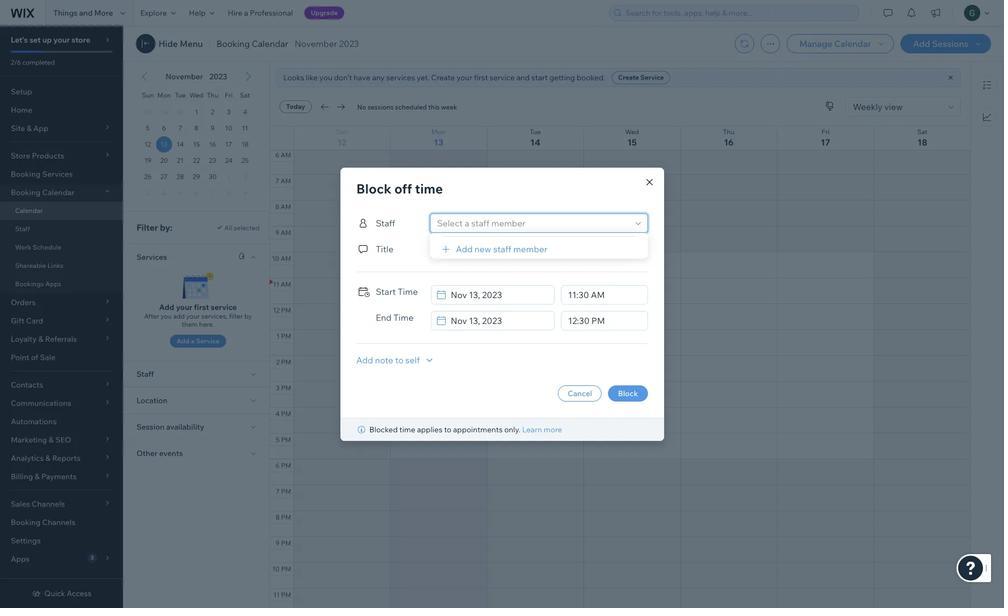 Task type: describe. For each thing, give the bounding box(es) containing it.
let's set up your store
[[11, 35, 90, 45]]

sun for mon
[[142, 91, 154, 99]]

november for november 2023
[[295, 38, 337, 49]]

channels
[[42, 518, 75, 528]]

22
[[193, 156, 200, 165]]

2/6 completed
[[11, 58, 55, 66]]

6 pm
[[276, 462, 291, 470]]

13 inside 'mon 13'
[[434, 137, 443, 148]]

learn
[[522, 425, 542, 435]]

up
[[42, 35, 52, 45]]

3 for 3 pm
[[276, 384, 280, 392]]

11 pm
[[273, 591, 291, 599]]

add new staff member list box
[[430, 233, 648, 259]]

am for 8 am
[[281, 203, 291, 211]]

more
[[94, 8, 113, 18]]

this
[[428, 103, 440, 111]]

6 for 6
[[162, 124, 166, 132]]

your right 'add'
[[186, 312, 200, 321]]

19
[[144, 156, 151, 165]]

help button
[[183, 0, 221, 26]]

quick access button
[[31, 589, 92, 599]]

tue inside row
[[175, 91, 186, 99]]

hide
[[159, 38, 178, 49]]

pm for 7 pm
[[281, 488, 291, 496]]

add for a
[[177, 337, 189, 345]]

9 pm
[[276, 540, 291, 548]]

time for start time
[[398, 286, 418, 297]]

explore
[[140, 8, 167, 18]]

set
[[30, 35, 41, 45]]

setup
[[11, 87, 32, 97]]

21
[[177, 156, 184, 165]]

Search for tools, apps, help & more... field
[[622, 5, 856, 21]]

pm for 10 pm
[[281, 565, 291, 574]]

Select a staff member field
[[434, 214, 632, 232]]

end
[[376, 312, 392, 323]]

staff for staff link
[[15, 225, 30, 233]]

services
[[386, 73, 415, 83]]

by
[[244, 312, 252, 321]]

9 for 9
[[211, 124, 215, 132]]

availability
[[166, 422, 204, 432]]

point of sale link
[[0, 349, 123, 367]]

access
[[67, 589, 92, 599]]

3 for 3
[[227, 108, 231, 116]]

add note to self button
[[356, 354, 436, 367]]

12 for 12 pm
[[273, 306, 280, 315]]

only.
[[504, 425, 520, 435]]

row group containing 1
[[130, 104, 263, 211]]

other
[[137, 449, 157, 459]]

pm for 6 pm
[[281, 462, 291, 470]]

home
[[11, 105, 32, 115]]

2 horizontal spatial staff
[[376, 218, 395, 229]]

things
[[53, 8, 77, 18]]

pm for 5 pm
[[281, 436, 291, 444]]

booking down hire
[[216, 38, 250, 49]]

calendar link
[[0, 202, 123, 220]]

pm for 12 pm
[[281, 306, 291, 315]]

1 horizontal spatial you
[[319, 73, 332, 83]]

4 for 4
[[243, 108, 247, 116]]

location
[[137, 396, 167, 406]]

0 vertical spatial first
[[474, 73, 488, 83]]

start time
[[376, 286, 418, 297]]

schedule
[[33, 243, 61, 251]]

any
[[372, 73, 385, 83]]

pm for 1 pm
[[281, 332, 291, 340]]

8 pm
[[276, 514, 291, 522]]

work
[[15, 243, 31, 251]]

10 for 10
[[225, 124, 232, 132]]

1 horizontal spatial service
[[490, 73, 515, 83]]

shareable links link
[[0, 257, 123, 275]]

november 2023
[[295, 38, 359, 49]]

24
[[225, 156, 233, 165]]

more
[[544, 425, 562, 435]]

block button
[[608, 386, 648, 402]]

a for service
[[191, 337, 195, 345]]

1 for 1 pm
[[277, 332, 280, 340]]

1 horizontal spatial booking calendar
[[216, 38, 288, 49]]

sidebar element
[[0, 26, 123, 609]]

apps
[[45, 280, 61, 288]]

am for 11 am
[[281, 281, 291, 289]]

8 am
[[275, 203, 291, 211]]

sat for sat
[[240, 91, 250, 99]]

row containing sun
[[140, 85, 253, 104]]

1 vertical spatial 2023
[[210, 72, 227, 81]]

4 for 4 pm
[[275, 410, 280, 418]]

pm for 9 pm
[[281, 540, 291, 548]]

14 inside tue 14
[[530, 137, 540, 148]]

your inside the "sidebar" element
[[53, 35, 70, 45]]

today button
[[280, 100, 312, 113]]

grid containing november
[[130, 62, 263, 211]]

10 pm
[[272, 565, 291, 574]]

6 for 6 am
[[275, 151, 279, 159]]

block for block off time
[[356, 180, 392, 197]]

settings link
[[0, 532, 123, 550]]

11 for 11
[[242, 124, 248, 132]]

start
[[532, 73, 548, 83]]

service inside add your first service after you add your services, filter by them here.
[[211, 303, 237, 312]]

staff button
[[137, 368, 154, 381]]

11 for 11 am
[[273, 281, 279, 289]]

add a service
[[177, 337, 219, 345]]

12 for 12
[[145, 140, 151, 148]]

sessions
[[368, 103, 394, 111]]

all selected
[[225, 224, 260, 232]]

professional
[[250, 8, 293, 18]]

0 vertical spatial time
[[415, 180, 443, 197]]

add for new
[[456, 244, 473, 255]]

session
[[137, 422, 164, 432]]

add sessions
[[913, 38, 969, 49]]

sun 12
[[336, 128, 348, 148]]

add
[[173, 312, 185, 321]]

1 horizontal spatial service
[[641, 73, 664, 81]]

menu
[[180, 38, 203, 49]]

events
[[159, 449, 183, 459]]

0 horizontal spatial create
[[431, 73, 455, 83]]

sun for 12
[[336, 128, 348, 136]]

12 inside sun 12
[[337, 137, 347, 148]]

hire a professional
[[228, 8, 293, 18]]

1 vertical spatial service
[[196, 337, 219, 345]]

7 for 7 am
[[275, 177, 279, 185]]

1 vertical spatial thu
[[723, 128, 735, 136]]

after
[[144, 312, 159, 321]]

booking calendar button
[[0, 183, 123, 202]]

add for your
[[159, 303, 174, 312]]

am for 6 am
[[281, 151, 291, 159]]

work schedule
[[15, 243, 61, 251]]

add sessions button
[[900, 34, 991, 53]]

25
[[241, 156, 249, 165]]

member
[[513, 244, 548, 255]]

1 for 1
[[195, 108, 198, 116]]

1 horizontal spatial tue
[[530, 128, 541, 136]]

booking for booking channels link
[[11, 518, 41, 528]]

services button
[[137, 251, 167, 264]]

row containing 5
[[140, 120, 253, 137]]

other events
[[137, 449, 183, 459]]

staff for staff button
[[137, 370, 154, 379]]

row containing 19
[[140, 153, 253, 169]]

pm for 8 pm
[[281, 514, 291, 522]]

your up week
[[457, 73, 472, 83]]

add for note
[[356, 355, 373, 366]]

10 for 10 am
[[272, 255, 279, 263]]

add your first service after you add your services, filter by them here.
[[144, 303, 252, 329]]

2 pm
[[276, 358, 291, 366]]

pm for 11 pm
[[281, 591, 291, 599]]

yet.
[[417, 73, 430, 83]]

hide menu
[[159, 38, 203, 49]]

all
[[225, 224, 232, 232]]

blocked
[[369, 425, 398, 435]]

session availability button
[[137, 421, 204, 434]]

sun mon tue wed thu
[[142, 91, 218, 99]]

7 am
[[275, 177, 291, 185]]

start
[[376, 286, 396, 297]]

quick
[[44, 589, 65, 599]]

work schedule link
[[0, 238, 123, 257]]

scheduled
[[395, 103, 427, 111]]

1 vertical spatial and
[[517, 73, 530, 83]]

calendar up work
[[15, 207, 43, 215]]



Task type: vqa. For each thing, say whether or not it's contained in the screenshot.


Task type: locate. For each thing, give the bounding box(es) containing it.
0 horizontal spatial 17
[[225, 140, 232, 148]]

3 pm from the top
[[281, 358, 291, 366]]

5 for 5 pm
[[276, 436, 280, 444]]

1 vertical spatial to
[[444, 425, 451, 435]]

time left applies
[[399, 425, 415, 435]]

0 horizontal spatial 12
[[145, 140, 151, 148]]

pm
[[281, 306, 291, 315], [281, 332, 291, 340], [281, 358, 291, 366], [281, 384, 291, 392], [281, 410, 291, 418], [281, 436, 291, 444], [281, 462, 291, 470], [281, 488, 291, 496], [281, 514, 291, 522], [281, 540, 291, 548], [281, 565, 291, 574], [281, 591, 291, 599]]

row containing 26
[[140, 169, 253, 185]]

1 down 12 pm
[[277, 332, 280, 340]]

9 for 9 am
[[275, 229, 279, 237]]

fri inside fri 17
[[822, 128, 829, 136]]

9 inside row
[[211, 124, 215, 132]]

1 vertical spatial wed
[[625, 128, 639, 136]]

am down 7 am
[[281, 203, 291, 211]]

1 horizontal spatial wed
[[625, 128, 639, 136]]

1 horizontal spatial sun
[[336, 128, 348, 136]]

9 up 10 pm
[[276, 540, 280, 548]]

row group
[[130, 104, 263, 211]]

am for 9 am
[[281, 229, 291, 237]]

services up booking calendar popup button
[[42, 169, 73, 179]]

2 up 3 pm
[[276, 358, 280, 366]]

title
[[376, 244, 394, 254]]

booking calendar down hire a professional
[[216, 38, 288, 49]]

0 vertical spatial 5
[[146, 124, 150, 132]]

1 vertical spatial 3
[[276, 384, 280, 392]]

am up 12 pm
[[281, 281, 291, 289]]

6 for 6 pm
[[276, 462, 280, 470]]

mon up monday, november 13, 2023 cell
[[157, 91, 171, 99]]

first inside add your first service after you add your services, filter by them here.
[[194, 303, 209, 312]]

block inside button
[[618, 389, 638, 398]]

staff inside the "sidebar" element
[[15, 225, 30, 233]]

1 horizontal spatial 14
[[530, 137, 540, 148]]

3
[[227, 108, 231, 116], [276, 384, 280, 392]]

0 horizontal spatial to
[[395, 355, 403, 366]]

sun
[[142, 91, 154, 99], [336, 128, 348, 136]]

8 up 9 pm
[[276, 514, 280, 522]]

2 pm from the top
[[281, 332, 291, 340]]

no sessions scheduled this week
[[357, 103, 457, 111]]

mon 13
[[432, 128, 445, 148]]

calendar inside popup button
[[42, 188, 75, 197]]

booking inside booking calendar popup button
[[11, 188, 41, 197]]

1 horizontal spatial first
[[474, 73, 488, 83]]

pm for 4 pm
[[281, 410, 291, 418]]

5 pm from the top
[[281, 410, 291, 418]]

2023 up 'sun mon tue wed thu'
[[210, 72, 227, 81]]

calendar inside button
[[834, 38, 871, 49]]

blocked time applies to appointments only. learn more
[[369, 425, 562, 435]]

and left more
[[79, 8, 93, 18]]

0 vertical spatial nov 13, 2023 field
[[448, 286, 551, 304]]

alert containing november
[[162, 72, 230, 81]]

sat 18
[[917, 128, 928, 148]]

1 vertical spatial 1
[[277, 332, 280, 340]]

7 down 6 am
[[275, 177, 279, 185]]

12 pm from the top
[[281, 591, 291, 599]]

bookings apps
[[15, 280, 61, 288]]

mon down 'this'
[[432, 128, 445, 136]]

0 vertical spatial november
[[295, 38, 337, 49]]

4 pm from the top
[[281, 384, 291, 392]]

1 vertical spatial 2
[[276, 358, 280, 366]]

location button
[[137, 394, 167, 407]]

1 vertical spatial november
[[166, 72, 203, 81]]

10 inside row
[[225, 124, 232, 132]]

wed 15
[[625, 128, 639, 148]]

booking calendar down booking services
[[11, 188, 75, 197]]

1 horizontal spatial staff
[[137, 370, 154, 379]]

pm down 1 pm
[[281, 358, 291, 366]]

service left start
[[490, 73, 515, 83]]

0 horizontal spatial 2
[[211, 108, 214, 116]]

1 vertical spatial 11
[[273, 281, 279, 289]]

0 horizontal spatial service
[[196, 337, 219, 345]]

create inside button
[[618, 73, 639, 81]]

1 horizontal spatial 13
[[434, 137, 443, 148]]

1 horizontal spatial block
[[618, 389, 638, 398]]

10 up 11 am
[[272, 255, 279, 263]]

2 down 'sun mon tue wed thu'
[[211, 108, 214, 116]]

fri inside row
[[225, 91, 233, 99]]

bookings apps link
[[0, 275, 123, 294]]

home link
[[0, 101, 123, 119]]

today
[[286, 103, 305, 111]]

1 vertical spatial 6
[[275, 151, 279, 159]]

0 horizontal spatial a
[[191, 337, 195, 345]]

0 horizontal spatial and
[[79, 8, 93, 18]]

you left 'add'
[[161, 312, 172, 321]]

november for november
[[166, 72, 203, 81]]

am up 7 am
[[281, 151, 291, 159]]

pm up 1 pm
[[281, 306, 291, 315]]

1 horizontal spatial services
[[137, 253, 167, 262]]

0 horizontal spatial 5
[[146, 124, 150, 132]]

pm down 9 pm
[[281, 565, 291, 574]]

manage calendar
[[800, 38, 871, 49]]

0 horizontal spatial block
[[356, 180, 392, 197]]

pm up 6 pm
[[281, 436, 291, 444]]

pm down 10 pm
[[281, 591, 291, 599]]

booking down booking services
[[11, 188, 41, 197]]

block
[[356, 180, 392, 197], [618, 389, 638, 398]]

staff up title at the left
[[376, 218, 395, 229]]

17 inside row group
[[225, 140, 232, 148]]

1 horizontal spatial 17
[[821, 137, 830, 148]]

manage calendar button
[[787, 34, 894, 53]]

time
[[398, 286, 418, 297], [393, 312, 414, 323]]

13 up the 20
[[161, 140, 167, 148]]

13 down 'this'
[[434, 137, 443, 148]]

7 down 6 pm
[[276, 488, 280, 496]]

2 nov 13, 2023 field from the top
[[448, 312, 551, 330]]

booking up booking calendar popup button
[[11, 169, 41, 179]]

6 up monday, november 13, 2023 cell
[[162, 124, 166, 132]]

30
[[209, 173, 217, 181]]

shareable
[[15, 262, 46, 270]]

10 up 24
[[225, 124, 232, 132]]

1 vertical spatial block
[[618, 389, 638, 398]]

1 down 'sun mon tue wed thu'
[[195, 108, 198, 116]]

3 inside row
[[227, 108, 231, 116]]

15 inside the wed 15
[[627, 137, 637, 148]]

booking calendar inside popup button
[[11, 188, 75, 197]]

0 horizontal spatial november
[[166, 72, 203, 81]]

booking inside booking channels link
[[11, 518, 41, 528]]

create right yet.
[[431, 73, 455, 83]]

1 horizontal spatial thu
[[723, 128, 735, 136]]

completed
[[22, 58, 55, 66]]

1 horizontal spatial 5
[[276, 436, 280, 444]]

0 vertical spatial 1
[[195, 108, 198, 116]]

hide menu button
[[136, 34, 203, 53]]

1 vertical spatial fri
[[822, 128, 829, 136]]

0 vertical spatial to
[[395, 355, 403, 366]]

booking
[[216, 38, 250, 49], [11, 169, 41, 179], [11, 188, 41, 197], [11, 518, 41, 528]]

pm down 5 pm
[[281, 462, 291, 470]]

to left self
[[395, 355, 403, 366]]

0 vertical spatial fri
[[225, 91, 233, 99]]

23
[[209, 156, 216, 165]]

booked.
[[577, 73, 605, 83]]

services inside the "sidebar" element
[[42, 169, 73, 179]]

9 up 23
[[211, 124, 215, 132]]

booking channels link
[[0, 514, 123, 532]]

1 vertical spatial sat
[[917, 128, 928, 136]]

6
[[162, 124, 166, 132], [275, 151, 279, 159], [276, 462, 280, 470]]

1 vertical spatial 7
[[275, 177, 279, 185]]

november up 'sun mon tue wed thu'
[[166, 72, 203, 81]]

1 horizontal spatial november
[[295, 38, 337, 49]]

1 horizontal spatial create
[[618, 73, 639, 81]]

block for block
[[618, 389, 638, 398]]

pm down '8 pm'
[[281, 540, 291, 548]]

0 horizontal spatial 1
[[195, 108, 198, 116]]

7
[[178, 124, 182, 132], [275, 177, 279, 185], [276, 488, 280, 496]]

3 up 24
[[227, 108, 231, 116]]

thu inside row
[[207, 91, 218, 99]]

5 pm
[[276, 436, 291, 444]]

grid containing 12
[[270, 0, 971, 609]]

am up 8 am
[[281, 177, 291, 185]]

am for 7 am
[[281, 177, 291, 185]]

booking calendar
[[216, 38, 288, 49], [11, 188, 75, 197]]

0 vertical spatial mon
[[157, 91, 171, 99]]

0 vertical spatial 2
[[211, 108, 214, 116]]

shareable links
[[15, 262, 63, 270]]

help
[[189, 8, 206, 18]]

12 pm
[[273, 306, 291, 315]]

1 vertical spatial a
[[191, 337, 195, 345]]

looks like you don't have any services yet. create your first service and start getting booked.
[[283, 73, 605, 83]]

11 down 10 pm
[[273, 591, 280, 599]]

booking services link
[[0, 165, 123, 183]]

None field
[[850, 98, 945, 116], [565, 286, 644, 304], [565, 312, 644, 330], [850, 98, 945, 116], [565, 286, 644, 304], [565, 312, 644, 330]]

1 vertical spatial you
[[161, 312, 172, 321]]

you right 'like'
[[319, 73, 332, 83]]

your right up on the left top of page
[[53, 35, 70, 45]]

0 horizontal spatial 16
[[209, 140, 216, 148]]

getting
[[550, 73, 575, 83]]

5 am from the top
[[281, 255, 291, 263]]

13 inside monday, november 13, 2023 cell
[[161, 140, 167, 148]]

have
[[354, 73, 370, 83]]

a down them
[[191, 337, 195, 345]]

2 vertical spatial 6
[[276, 462, 280, 470]]

2/6
[[11, 58, 21, 66]]

service
[[490, 73, 515, 83], [211, 303, 237, 312]]

staff up 'location' button
[[137, 370, 154, 379]]

1 vertical spatial booking calendar
[[11, 188, 75, 197]]

0 horizontal spatial sun
[[142, 91, 154, 99]]

add
[[913, 38, 930, 49], [456, 244, 473, 255], [159, 303, 174, 312], [177, 337, 189, 345], [356, 355, 373, 366]]

row
[[140, 85, 253, 104], [140, 104, 253, 120], [140, 120, 253, 137], [270, 127, 971, 150], [140, 137, 253, 153], [140, 153, 253, 169], [140, 169, 253, 185], [140, 185, 253, 201]]

bookings
[[15, 280, 44, 288]]

no
[[357, 103, 366, 111]]

8 for 8
[[194, 124, 198, 132]]

alert inside 'grid'
[[162, 72, 230, 81]]

pm up the '2 pm'
[[281, 332, 291, 340]]

add inside add your first service after you add your services, filter by them here.
[[159, 303, 174, 312]]

0 vertical spatial 2023
[[339, 38, 359, 49]]

am down '9 am'
[[281, 255, 291, 263]]

pm for 3 pm
[[281, 384, 291, 392]]

16
[[724, 137, 734, 148], [209, 140, 216, 148]]

store
[[71, 35, 90, 45]]

1 inside row
[[195, 108, 198, 116]]

3 am from the top
[[281, 203, 291, 211]]

menu
[[971, 69, 1003, 133]]

2 vertical spatial 11
[[273, 591, 280, 599]]

mon inside row
[[157, 91, 171, 99]]

monday, november 13, 2023 cell
[[156, 137, 172, 153]]

0 horizontal spatial 13
[[161, 140, 167, 148]]

sat inside row
[[240, 91, 250, 99]]

alert
[[162, 72, 230, 81]]

1 horizontal spatial 18
[[918, 137, 927, 148]]

a right hire
[[244, 8, 248, 18]]

upgrade button
[[304, 6, 344, 19]]

8 up 22
[[194, 124, 198, 132]]

0 horizontal spatial fri
[[225, 91, 233, 99]]

5 down 4 pm
[[276, 436, 280, 444]]

1 horizontal spatial 15
[[627, 137, 637, 148]]

settings
[[11, 536, 41, 546]]

0 vertical spatial block
[[356, 180, 392, 197]]

6 inside row
[[162, 124, 166, 132]]

point of sale
[[11, 353, 55, 363]]

6 am from the top
[[281, 281, 291, 289]]

to
[[395, 355, 403, 366], [444, 425, 451, 435]]

1 horizontal spatial 4
[[275, 410, 280, 418]]

staff up work
[[15, 225, 30, 233]]

block off time
[[356, 180, 443, 197]]

1 vertical spatial 9
[[275, 229, 279, 237]]

7 up 21
[[178, 124, 182, 132]]

wed inside row
[[189, 91, 203, 99]]

booking for booking calendar popup button
[[11, 188, 41, 197]]

time right end
[[393, 312, 414, 323]]

1 vertical spatial 4
[[275, 410, 280, 418]]

1 horizontal spatial 1
[[277, 332, 280, 340]]

1 horizontal spatial 12
[[273, 306, 280, 315]]

1 horizontal spatial 16
[[724, 137, 734, 148]]

am
[[281, 151, 291, 159], [281, 177, 291, 185], [281, 203, 291, 211], [281, 229, 291, 237], [281, 255, 291, 263], [281, 281, 291, 289]]

0 vertical spatial thu
[[207, 91, 218, 99]]

11 for 11 pm
[[273, 591, 280, 599]]

to right applies
[[444, 425, 451, 435]]

self
[[405, 355, 420, 366]]

service up the here.
[[211, 303, 237, 312]]

5 up 19
[[146, 124, 150, 132]]

pm down 7 pm
[[281, 514, 291, 522]]

to inside button
[[395, 355, 403, 366]]

add inside button
[[913, 38, 930, 49]]

4 inside row
[[243, 108, 247, 116]]

10 up 11 pm
[[272, 565, 280, 574]]

8 for 8 am
[[275, 203, 279, 211]]

pm up '8 pm'
[[281, 488, 291, 496]]

2023 up don't
[[339, 38, 359, 49]]

sat for sat 18
[[917, 128, 928, 136]]

sun inside row
[[142, 91, 154, 99]]

2 am from the top
[[281, 177, 291, 185]]

row containing 1
[[140, 104, 253, 120]]

pm up 5 pm
[[281, 410, 291, 418]]

mon
[[157, 91, 171, 99], [432, 128, 445, 136]]

9 up 10 am
[[275, 229, 279, 237]]

calendar right manage
[[834, 38, 871, 49]]

10 for 10 pm
[[272, 565, 280, 574]]

4 up 25
[[243, 108, 247, 116]]

services down filter by:
[[137, 253, 167, 262]]

filter by:
[[137, 222, 173, 233]]

13
[[434, 137, 443, 148], [161, 140, 167, 148]]

your up them
[[176, 303, 192, 312]]

fri for fri 17
[[822, 128, 829, 136]]

0 horizontal spatial sat
[[240, 91, 250, 99]]

pm for 2 pm
[[281, 358, 291, 366]]

7 for 7
[[178, 124, 182, 132]]

7 pm from the top
[[281, 462, 291, 470]]

time right start
[[398, 286, 418, 297]]

1 nov 13, 2023 field from the top
[[448, 286, 551, 304]]

don't
[[334, 73, 352, 83]]

1 horizontal spatial mon
[[432, 128, 445, 136]]

0 vertical spatial and
[[79, 8, 93, 18]]

6 pm from the top
[[281, 436, 291, 444]]

create service
[[618, 73, 664, 81]]

1 vertical spatial 10
[[272, 255, 279, 263]]

calendar down professional
[[252, 38, 288, 49]]

calendar up calendar link
[[42, 188, 75, 197]]

booking inside booking services link
[[11, 169, 41, 179]]

8 pm from the top
[[281, 488, 291, 496]]

tue 14
[[530, 128, 541, 148]]

1 vertical spatial sun
[[336, 128, 348, 136]]

11 pm from the top
[[281, 565, 291, 574]]

add inside list box
[[456, 244, 473, 255]]

looks
[[283, 73, 304, 83]]

11 down 10 am
[[273, 281, 279, 289]]

0 vertical spatial wed
[[189, 91, 203, 99]]

november down upgrade button
[[295, 38, 337, 49]]

booking up settings
[[11, 518, 41, 528]]

add for sessions
[[913, 38, 930, 49]]

11 up 25
[[242, 124, 248, 132]]

8 up '9 am'
[[275, 203, 279, 211]]

add a service button
[[170, 335, 226, 348]]

0 horizontal spatial 14
[[177, 140, 184, 148]]

1 horizontal spatial grid
[[270, 0, 971, 609]]

0 vertical spatial tue
[[175, 91, 186, 99]]

4 am from the top
[[281, 229, 291, 237]]

7 for 7 pm
[[276, 488, 280, 496]]

pm down the '2 pm'
[[281, 384, 291, 392]]

18 inside sat 18
[[918, 137, 927, 148]]

thu
[[207, 91, 218, 99], [723, 128, 735, 136]]

time right off
[[415, 180, 443, 197]]

filter
[[229, 312, 243, 321]]

a for professional
[[244, 8, 248, 18]]

manage
[[800, 38, 832, 49]]

sessions
[[932, 38, 969, 49]]

block right cancel button
[[618, 389, 638, 398]]

fri for fri
[[225, 91, 233, 99]]

0 horizontal spatial you
[[161, 312, 172, 321]]

2 inside row
[[211, 108, 214, 116]]

6 up 7 am
[[275, 151, 279, 159]]

setup link
[[0, 83, 123, 101]]

0 horizontal spatial grid
[[130, 62, 263, 211]]

0 vertical spatial 8
[[194, 124, 198, 132]]

3 up 4 pm
[[276, 384, 280, 392]]

point
[[11, 353, 29, 363]]

end time
[[376, 312, 414, 323]]

1 pm from the top
[[281, 306, 291, 315]]

0 vertical spatial services
[[42, 169, 73, 179]]

0 vertical spatial 7
[[178, 124, 182, 132]]

2 for 2
[[211, 108, 214, 116]]

0 horizontal spatial services
[[42, 169, 73, 179]]

1 vertical spatial time
[[393, 312, 414, 323]]

0 horizontal spatial 2023
[[210, 72, 227, 81]]

a inside button
[[191, 337, 195, 345]]

Nov 13, 2023 field
[[448, 286, 551, 304], [448, 312, 551, 330]]

am for 10 am
[[281, 255, 291, 263]]

1 am from the top
[[281, 151, 291, 159]]

a
[[244, 8, 248, 18], [191, 337, 195, 345]]

learn more link
[[522, 425, 562, 435]]

booking for booking services link
[[11, 169, 41, 179]]

1 vertical spatial time
[[399, 425, 415, 435]]

2 vertical spatial 9
[[276, 540, 280, 548]]

0 horizontal spatial wed
[[189, 91, 203, 99]]

am down 8 am
[[281, 229, 291, 237]]

Give your blocked time a title field
[[434, 240, 628, 258]]

0 horizontal spatial 15
[[193, 140, 200, 148]]

4 down 3 pm
[[275, 410, 280, 418]]

1 vertical spatial nov 13, 2023 field
[[448, 312, 551, 330]]

week
[[441, 103, 457, 111]]

you inside add your first service after you add your services, filter by them here.
[[161, 312, 172, 321]]

5
[[146, 124, 150, 132], [276, 436, 280, 444]]

booking channels
[[11, 518, 75, 528]]

9 pm from the top
[[281, 514, 291, 522]]

appointments
[[453, 425, 503, 435]]

0 vertical spatial sun
[[142, 91, 154, 99]]

8 for 8 pm
[[276, 514, 280, 522]]

5 for 5
[[146, 124, 150, 132]]

grid
[[270, 0, 971, 609], [130, 62, 263, 211]]

0 vertical spatial 6
[[162, 124, 166, 132]]

time for end time
[[393, 312, 414, 323]]

1 vertical spatial mon
[[432, 128, 445, 136]]

and left start
[[517, 73, 530, 83]]

16 inside thu 16
[[724, 137, 734, 148]]

1 horizontal spatial 3
[[276, 384, 280, 392]]

10 pm from the top
[[281, 540, 291, 548]]

block left off
[[356, 180, 392, 197]]

thu 16
[[723, 128, 735, 148]]

0 horizontal spatial 18
[[241, 140, 248, 148]]

1 horizontal spatial fri
[[822, 128, 829, 136]]

0 vertical spatial 9
[[211, 124, 215, 132]]

2 for 2 pm
[[276, 358, 280, 366]]

create right booked.
[[618, 73, 639, 81]]

9 for 9 pm
[[276, 540, 280, 548]]

add note to self
[[356, 355, 420, 366]]

6 up 7 pm
[[276, 462, 280, 470]]

1 vertical spatial services
[[137, 253, 167, 262]]

0 vertical spatial 10
[[225, 124, 232, 132]]



